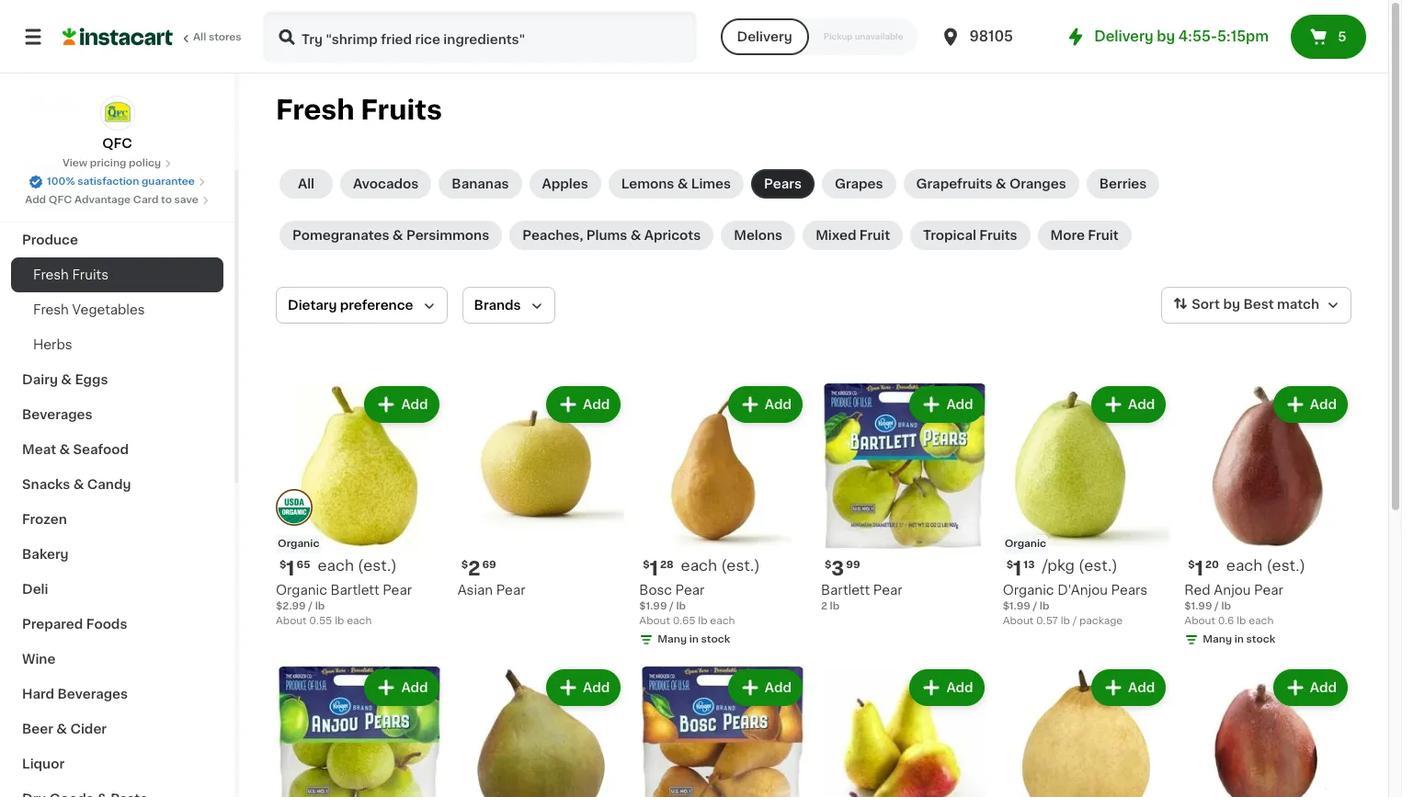Task type: describe. For each thing, give the bounding box(es) containing it.
advantage
[[74, 195, 131, 205]]

lemons & limes link
[[608, 169, 744, 199]]

65
[[297, 560, 310, 570]]

meat & seafood link
[[11, 432, 223, 467]]

bananas link
[[439, 169, 522, 199]]

organic inside organic d'anjou pears $1.99 / lb about 0.57 lb / package
[[1003, 584, 1054, 596]]

add qfc advantage card to save
[[25, 195, 198, 205]]

sort by
[[1192, 298, 1240, 311]]

28
[[660, 560, 674, 570]]

(est.) for red anjou pear
[[1267, 558, 1306, 573]]

pricing
[[90, 158, 126, 168]]

fresh vegetables
[[33, 303, 145, 316]]

in for pear
[[1235, 634, 1244, 644]]

tropical fruits
[[923, 229, 1018, 242]]

buy it again link
[[11, 50, 223, 86]]

eggs
[[75, 373, 108, 386]]

& for eggs
[[61, 373, 72, 386]]

thanksgiving link
[[11, 188, 223, 223]]

$1.99 inside the bosc pear $1.99 / lb about 0.65 lb each
[[639, 601, 667, 611]]

5
[[1338, 30, 1347, 43]]

brands
[[474, 299, 521, 312]]

1 vertical spatial fruits
[[980, 229, 1018, 242]]

frozen link
[[11, 502, 223, 537]]

4:55-
[[1179, 29, 1218, 43]]

0.65
[[673, 616, 696, 626]]

$ for bosc pear
[[643, 560, 650, 570]]

dietary preference
[[288, 299, 413, 312]]

policy
[[129, 158, 161, 168]]

99
[[846, 560, 860, 570]]

peaches, plums & apricots link
[[510, 221, 714, 250]]

hard
[[22, 688, 54, 701]]

dairy
[[22, 373, 58, 386]]

add qfc advantage card to save link
[[25, 193, 210, 208]]

organic up 65
[[278, 539, 319, 549]]

/pkg
[[1042, 558, 1075, 573]]

cider
[[70, 723, 107, 736]]

berries link
[[1087, 169, 1160, 199]]

instacart logo image
[[63, 26, 173, 48]]

avocados link
[[340, 169, 432, 199]]

many in stock for pear
[[1203, 634, 1276, 644]]

fruit for more fruit
[[1088, 229, 1119, 242]]

d'anjou
[[1058, 584, 1108, 596]]

each inside organic bartlett pear $2.99 / lb about 0.55 lb each
[[347, 616, 372, 626]]

grapes link
[[822, 169, 896, 199]]

each right 65
[[318, 558, 354, 573]]

peaches,
[[522, 229, 583, 242]]

Best match Sort by field
[[1162, 287, 1352, 324]]

oranges
[[1010, 177, 1066, 190]]

bartlett inside bartlett pear 2 lb
[[821, 584, 870, 596]]

fruit for mixed fruit
[[860, 229, 890, 242]]

guarantee
[[142, 177, 195, 187]]

by for sort
[[1223, 298, 1240, 311]]

lb right 0.6
[[1237, 616, 1246, 626]]

each up anjou
[[1227, 558, 1263, 573]]

herbs link
[[11, 327, 223, 362]]

bakery link
[[11, 537, 223, 572]]

all stores
[[193, 32, 242, 42]]

bakery
[[22, 548, 69, 561]]

fresh vegetables link
[[11, 292, 223, 327]]

dairy & eggs link
[[11, 362, 223, 397]]

5:15pm
[[1218, 29, 1269, 43]]

to
[[161, 195, 172, 205]]

all for all
[[298, 177, 315, 190]]

deli
[[22, 583, 48, 596]]

1 horizontal spatial fresh fruits
[[276, 97, 442, 123]]

$ 1 13
[[1007, 559, 1035, 578]]

buy it again
[[51, 62, 129, 74]]

each (est.) for bosc pear
[[681, 558, 760, 573]]

lists
[[51, 98, 83, 111]]

/ left package
[[1073, 616, 1077, 626]]

each (est.) for red anjou pear
[[1227, 558, 1306, 573]]

13
[[1024, 560, 1035, 570]]

98105
[[970, 29, 1013, 43]]

5 button
[[1291, 15, 1366, 59]]

apples link
[[529, 169, 601, 199]]

lb right 0.55
[[335, 616, 344, 626]]

bartlett pear 2 lb
[[821, 584, 903, 611]]

each (est.) for organic bartlett pear
[[318, 558, 397, 573]]

100%
[[47, 177, 75, 187]]

beer & cider link
[[11, 712, 223, 747]]

lb up 0.55
[[315, 601, 325, 611]]

it
[[81, 62, 90, 74]]

1 for organic d'anjou pears
[[1013, 559, 1022, 578]]

0 horizontal spatial fresh fruits
[[33, 269, 108, 281]]

snacks
[[22, 478, 70, 491]]

pomegranates & persimmons link
[[280, 221, 502, 250]]

about for d'anjou
[[1003, 616, 1034, 626]]

0 horizontal spatial 2
[[468, 559, 480, 578]]

beverages inside "link"
[[22, 408, 92, 421]]

peaches, plums & apricots
[[522, 229, 701, 242]]

$1.28 each (estimated) element
[[639, 557, 806, 581]]

$1.13 per package (estimated) element
[[1003, 557, 1170, 581]]

lb up 0.6
[[1222, 601, 1231, 611]]

berries
[[1100, 177, 1147, 190]]

seafood
[[73, 443, 129, 456]]

match
[[1277, 298, 1320, 311]]

service type group
[[720, 18, 918, 55]]

many for pear
[[658, 634, 687, 644]]

preference
[[340, 299, 413, 312]]

& right plums
[[631, 229, 641, 242]]

limes
[[691, 177, 731, 190]]

pear inside red anjou pear $1.99 / lb about 0.6 lb each
[[1254, 584, 1284, 596]]

bartlett inside organic bartlett pear $2.99 / lb about 0.55 lb each
[[331, 584, 379, 596]]

$ 1 65
[[280, 559, 310, 578]]

/ for anjou
[[1215, 601, 1219, 611]]

pear for asian pear
[[496, 584, 525, 596]]

all link
[[280, 169, 333, 199]]

each right 28
[[681, 558, 717, 573]]

fresh for fresh fruits link
[[33, 269, 69, 281]]

red
[[1185, 584, 1211, 596]]

anjou
[[1214, 584, 1251, 596]]

more fruit
[[1051, 229, 1119, 242]]

view pricing policy
[[62, 158, 161, 168]]

satisfaction
[[77, 177, 139, 187]]

delivery button
[[720, 18, 809, 55]]

prepared foods
[[22, 618, 127, 631]]

0.6
[[1218, 616, 1234, 626]]

in for $1.99
[[689, 634, 699, 644]]

organic up 13
[[1005, 539, 1047, 549]]

/pkg (est.)
[[1042, 558, 1118, 573]]

candy
[[87, 478, 131, 491]]

$1.99 for organic
[[1003, 601, 1031, 611]]



Task type: vqa. For each thing, say whether or not it's contained in the screenshot.
the bottommost Fresh
yes



Task type: locate. For each thing, give the bounding box(es) containing it.
(est.) up the bosc pear $1.99 / lb about 0.65 lb each
[[721, 558, 760, 573]]

prepared
[[22, 618, 83, 631]]

apricots
[[644, 229, 701, 242]]

each inside the bosc pear $1.99 / lb about 0.65 lb each
[[710, 616, 735, 626]]

1 horizontal spatial bartlett
[[821, 584, 870, 596]]

$ left 65
[[280, 560, 286, 570]]

1 horizontal spatial pears
[[1111, 584, 1148, 596]]

2 many in stock from the left
[[1203, 634, 1276, 644]]

about left 0.65
[[639, 616, 670, 626]]

pears inside organic d'anjou pears $1.99 / lb about 0.57 lb / package
[[1111, 584, 1148, 596]]

& left eggs
[[61, 373, 72, 386]]

& left oranges
[[996, 177, 1006, 190]]

lb down "3"
[[830, 601, 840, 611]]

0 horizontal spatial qfc
[[49, 195, 72, 205]]

1 left '20' on the right of page
[[1195, 559, 1204, 578]]

$ 1 20
[[1188, 559, 1219, 578]]

$1.99 down bosc
[[639, 601, 667, 611]]

(est.) inside $1.65 each (estimated) element
[[358, 558, 397, 573]]

(est.) inside $1.13 per package (estimated) element
[[1079, 558, 1118, 573]]

& for limes
[[677, 177, 688, 190]]

pear
[[383, 584, 412, 596], [873, 584, 903, 596], [496, 584, 525, 596], [675, 584, 705, 596], [1254, 584, 1284, 596]]

asian pear
[[458, 584, 525, 596]]

avocados
[[353, 177, 419, 190]]

1 each (est.) from the left
[[318, 558, 397, 573]]

many in stock down 0.65
[[658, 634, 730, 644]]

$ inside '$ 1 20'
[[1188, 560, 1195, 570]]

$ inside $ 1 13
[[1007, 560, 1013, 570]]

fruit inside more fruit link
[[1088, 229, 1119, 242]]

by left 4:55-
[[1157, 29, 1175, 43]]

organic inside organic bartlett pear $2.99 / lb about 0.55 lb each
[[276, 584, 327, 596]]

beverages down dairy & eggs
[[22, 408, 92, 421]]

many down 0.65
[[658, 634, 687, 644]]

pears up package
[[1111, 584, 1148, 596]]

2 horizontal spatial $1.99
[[1185, 601, 1212, 611]]

/
[[308, 601, 313, 611], [670, 601, 674, 611], [1033, 601, 1037, 611], [1215, 601, 1219, 611], [1073, 616, 1077, 626]]

None search field
[[263, 11, 697, 63]]

fruits up avocados on the left
[[361, 97, 442, 123]]

(est.) for bosc pear
[[721, 558, 760, 573]]

about inside red anjou pear $1.99 / lb about 0.6 lb each
[[1185, 616, 1216, 626]]

about for anjou
[[1185, 616, 1216, 626]]

1 vertical spatial qfc
[[49, 195, 72, 205]]

mixed
[[816, 229, 856, 242]]

about down $2.99
[[276, 616, 307, 626]]

1 fruit from the left
[[860, 229, 890, 242]]

bosc pear $1.99 / lb about 0.65 lb each
[[639, 584, 735, 626]]

1 about from the left
[[276, 616, 307, 626]]

pear for bartlett pear 2 lb
[[873, 584, 903, 596]]

(est.)
[[358, 558, 397, 573], [721, 558, 760, 573], [1079, 558, 1118, 573], [1267, 558, 1306, 573]]

1 horizontal spatial many in stock
[[1203, 634, 1276, 644]]

asian
[[458, 584, 493, 596]]

(est.) up organic bartlett pear $2.99 / lb about 0.55 lb each
[[358, 558, 397, 573]]

pear inside the bosc pear $1.99 / lb about 0.65 lb each
[[675, 584, 705, 596]]

wine
[[22, 653, 56, 666]]

6 $ from the left
[[1188, 560, 1195, 570]]

frozen
[[22, 513, 67, 526]]

vegetables
[[72, 303, 145, 316]]

delivery for delivery
[[737, 30, 792, 43]]

recipes link
[[11, 153, 223, 188]]

about
[[276, 616, 307, 626], [639, 616, 670, 626], [1003, 616, 1034, 626], [1185, 616, 1216, 626]]

$ left 99
[[825, 560, 832, 570]]

about inside the bosc pear $1.99 / lb about 0.65 lb each
[[639, 616, 670, 626]]

1 many in stock from the left
[[658, 634, 730, 644]]

$ inside $ 2 69
[[461, 560, 468, 570]]

in down 0.65
[[689, 634, 699, 644]]

2 $ from the left
[[825, 560, 832, 570]]

beverages link
[[11, 397, 223, 432]]

by inside delivery by 4:55-5:15pm link
[[1157, 29, 1175, 43]]

3 $ from the left
[[461, 560, 468, 570]]

2 down $ 3 99
[[821, 601, 828, 611]]

3 each (est.) from the left
[[1227, 558, 1306, 573]]

1 vertical spatial 2
[[821, 601, 828, 611]]

2 many from the left
[[1203, 634, 1232, 644]]

1 horizontal spatial qfc
[[102, 137, 132, 150]]

4 1 from the left
[[1195, 559, 1204, 578]]

delivery for delivery by 4:55-5:15pm
[[1094, 29, 1154, 43]]

organic up $2.99
[[276, 584, 327, 596]]

many in stock
[[658, 634, 730, 644], [1203, 634, 1276, 644]]

1 horizontal spatial fruit
[[1088, 229, 1119, 242]]

1 horizontal spatial delivery
[[1094, 29, 1154, 43]]

lb right 0.57
[[1061, 616, 1070, 626]]

(est.) for organic d'anjou pears
[[1079, 558, 1118, 573]]

0 vertical spatial pears
[[764, 177, 802, 190]]

each (est.) up the bosc pear $1.99 / lb about 0.65 lb each
[[681, 558, 760, 573]]

lb inside bartlett pear 2 lb
[[830, 601, 840, 611]]

1 vertical spatial beverages
[[57, 688, 128, 701]]

item badge image
[[276, 489, 313, 526]]

$1.99 down $ 1 13
[[1003, 601, 1031, 611]]

each right 0.6
[[1249, 616, 1274, 626]]

fruit right more
[[1088, 229, 1119, 242]]

organic down $ 1 13
[[1003, 584, 1054, 596]]

0 horizontal spatial many in stock
[[658, 634, 730, 644]]

1 1 from the left
[[286, 559, 295, 578]]

4 $ from the left
[[643, 560, 650, 570]]

/ for bartlett
[[308, 601, 313, 611]]

1 left 13
[[1013, 559, 1022, 578]]

0 vertical spatial beverages
[[22, 408, 92, 421]]

lemons & limes
[[621, 177, 731, 190]]

& for cider
[[56, 723, 67, 736]]

stock down red anjou pear $1.99 / lb about 0.6 lb each on the right
[[1247, 634, 1276, 644]]

2 fruit from the left
[[1088, 229, 1119, 242]]

$1.99 inside red anjou pear $1.99 / lb about 0.6 lb each
[[1185, 601, 1212, 611]]

& left limes
[[677, 177, 688, 190]]

0 horizontal spatial by
[[1157, 29, 1175, 43]]

about inside organic d'anjou pears $1.99 / lb about 0.57 lb / package
[[1003, 616, 1034, 626]]

$ inside $ 3 99
[[825, 560, 832, 570]]

2 stock from the left
[[1247, 634, 1276, 644]]

1
[[286, 559, 295, 578], [650, 559, 658, 578], [1013, 559, 1022, 578], [1195, 559, 1204, 578]]

fresh fruits up avocados link
[[276, 97, 442, 123]]

beverages up cider
[[57, 688, 128, 701]]

/ inside organic bartlett pear $2.99 / lb about 0.55 lb each
[[308, 601, 313, 611]]

each (est.) inside $1.28 each (estimated) element
[[681, 558, 760, 573]]

2 inside bartlett pear 2 lb
[[821, 601, 828, 611]]

$ inside '$ 1 65'
[[280, 560, 286, 570]]

1 horizontal spatial each (est.)
[[681, 558, 760, 573]]

& for seafood
[[59, 443, 70, 456]]

organic
[[278, 539, 319, 549], [1005, 539, 1047, 549], [276, 584, 327, 596], [1003, 584, 1054, 596]]

all left stores
[[193, 32, 206, 42]]

0 horizontal spatial in
[[689, 634, 699, 644]]

(est.) inside $1.20 each (estimated) element
[[1267, 558, 1306, 573]]

0 horizontal spatial all
[[193, 32, 206, 42]]

1 for red anjou pear
[[1195, 559, 1204, 578]]

(est.) up red anjou pear $1.99 / lb about 0.6 lb each on the right
[[1267, 558, 1306, 573]]

1 for organic bartlett pear
[[286, 559, 295, 578]]

qfc link
[[100, 96, 135, 153]]

Search field
[[265, 13, 695, 61]]

$1.65 each (estimated) element
[[276, 557, 443, 581]]

save
[[174, 195, 198, 205]]

2 (est.) from the left
[[721, 558, 760, 573]]

3 (est.) from the left
[[1079, 558, 1118, 573]]

(est.) inside $1.28 each (estimated) element
[[721, 558, 760, 573]]

bartlett down $ 3 99
[[821, 584, 870, 596]]

lb up 0.65
[[676, 601, 686, 611]]

fresh for fresh vegetables link
[[33, 303, 69, 316]]

1 $ from the left
[[280, 560, 286, 570]]

lb
[[315, 601, 325, 611], [830, 601, 840, 611], [676, 601, 686, 611], [1040, 601, 1050, 611], [1222, 601, 1231, 611], [335, 616, 344, 626], [698, 616, 708, 626], [1061, 616, 1070, 626], [1237, 616, 1246, 626]]

delivery by 4:55-5:15pm link
[[1065, 26, 1269, 48]]

2 vertical spatial fruits
[[72, 269, 108, 281]]

/ inside the bosc pear $1.99 / lb about 0.65 lb each
[[670, 601, 674, 611]]

0 horizontal spatial fruit
[[860, 229, 890, 242]]

about left 0.6
[[1185, 616, 1216, 626]]

2 each (est.) from the left
[[681, 558, 760, 573]]

each (est.) inside $1.65 each (estimated) element
[[318, 558, 397, 573]]

& for candy
[[73, 478, 84, 491]]

stock for anjou
[[1247, 634, 1276, 644]]

grapefruits & oranges
[[916, 177, 1066, 190]]

1 vertical spatial all
[[298, 177, 315, 190]]

/ inside red anjou pear $1.99 / lb about 0.6 lb each
[[1215, 601, 1219, 611]]

0 horizontal spatial stock
[[701, 634, 730, 644]]

1 $1.99 from the left
[[639, 601, 667, 611]]

$ for organic bartlett pear
[[280, 560, 286, 570]]

about inside organic bartlett pear $2.99 / lb about 0.55 lb each
[[276, 616, 307, 626]]

3 about from the left
[[1003, 616, 1034, 626]]

organic d'anjou pears $1.99 / lb about 0.57 lb / package
[[1003, 584, 1148, 626]]

fruit
[[860, 229, 890, 242], [1088, 229, 1119, 242]]

apples
[[542, 177, 588, 190]]

each right 0.55
[[347, 616, 372, 626]]

wine link
[[11, 642, 223, 677]]

liquor link
[[11, 747, 223, 782]]

2 bartlett from the left
[[821, 584, 870, 596]]

pear inside bartlett pear 2 lb
[[873, 584, 903, 596]]

each (est.) up organic bartlett pear $2.99 / lb about 0.55 lb each
[[318, 558, 397, 573]]

pears up melons link in the top of the page
[[764, 177, 802, 190]]

0.55
[[309, 616, 332, 626]]

$ for red anjou pear
[[1188, 560, 1195, 570]]

bosc
[[639, 584, 672, 596]]

$1.99 inside organic d'anjou pears $1.99 / lb about 0.57 lb / package
[[1003, 601, 1031, 611]]

bananas
[[452, 177, 509, 190]]

0 vertical spatial 2
[[468, 559, 480, 578]]

by right sort
[[1223, 298, 1240, 311]]

each right 0.65
[[710, 616, 735, 626]]

all stores link
[[63, 11, 243, 63]]

1 horizontal spatial $1.99
[[1003, 601, 1031, 611]]

qfc logo image
[[100, 96, 135, 131]]

0 horizontal spatial each (est.)
[[318, 558, 397, 573]]

4 pear from the left
[[675, 584, 705, 596]]

melons
[[734, 229, 783, 242]]

0 horizontal spatial bartlett
[[331, 584, 379, 596]]

1 horizontal spatial all
[[298, 177, 315, 190]]

3 $1.99 from the left
[[1185, 601, 1212, 611]]

fresh
[[276, 97, 355, 123], [33, 269, 69, 281], [33, 303, 69, 316]]

best match
[[1244, 298, 1320, 311]]

3 1 from the left
[[1013, 559, 1022, 578]]

(est.) for organic bartlett pear
[[358, 558, 397, 573]]

100% satisfaction guarantee button
[[29, 171, 206, 189]]

1 left 28
[[650, 559, 658, 578]]

pear for bosc pear $1.99 / lb about 0.65 lb each
[[675, 584, 705, 596]]

$ 3 99
[[825, 559, 860, 578]]

0 vertical spatial fresh fruits
[[276, 97, 442, 123]]

red anjou pear $1.99 / lb about 0.6 lb each
[[1185, 584, 1284, 626]]

$
[[280, 560, 286, 570], [825, 560, 832, 570], [461, 560, 468, 570], [643, 560, 650, 570], [1007, 560, 1013, 570], [1188, 560, 1195, 570]]

about for bartlett
[[276, 616, 307, 626]]

& for persimmons
[[393, 229, 403, 242]]

stock for pear
[[701, 634, 730, 644]]

(est.) up d'anjou
[[1079, 558, 1118, 573]]

brands button
[[462, 287, 555, 324]]

lists link
[[11, 86, 223, 123]]

liquor
[[22, 758, 64, 771]]

/ up 0.57
[[1033, 601, 1037, 611]]

fresh fruits link
[[11, 257, 223, 292]]

4 about from the left
[[1185, 616, 1216, 626]]

fresh down produce at the left top of page
[[33, 269, 69, 281]]

$ left 13
[[1007, 560, 1013, 570]]

in down red anjou pear $1.99 / lb about 0.6 lb each on the right
[[1235, 634, 1244, 644]]

0 vertical spatial all
[[193, 32, 206, 42]]

fruit inside mixed fruit "link"
[[860, 229, 890, 242]]

mixed fruit
[[816, 229, 890, 242]]

$1.99 for red
[[1185, 601, 1212, 611]]

fresh inside fresh vegetables link
[[33, 303, 69, 316]]

1 vertical spatial fresh
[[33, 269, 69, 281]]

69
[[482, 560, 496, 570]]

by for delivery
[[1157, 29, 1175, 43]]

lb up 0.57
[[1040, 601, 1050, 611]]

5 pear from the left
[[1254, 584, 1284, 596]]

0.57
[[1036, 616, 1058, 626]]

herbs
[[33, 338, 72, 351]]

pear inside organic bartlett pear $2.99 / lb about 0.55 lb each
[[383, 584, 412, 596]]

qfc down 100%
[[49, 195, 72, 205]]

stores
[[209, 32, 242, 42]]

more fruit link
[[1038, 221, 1132, 250]]

/ up 0.6
[[1215, 601, 1219, 611]]

fruits
[[361, 97, 442, 123], [980, 229, 1018, 242], [72, 269, 108, 281]]

0 horizontal spatial delivery
[[737, 30, 792, 43]]

mixed fruit link
[[803, 221, 903, 250]]

product group
[[276, 383, 443, 629], [458, 383, 625, 599], [639, 383, 806, 651], [821, 383, 988, 614], [1003, 383, 1170, 629], [1185, 383, 1352, 651], [276, 665, 443, 797], [458, 665, 625, 797], [639, 665, 806, 797], [821, 665, 988, 797], [1003, 665, 1170, 797], [1185, 665, 1352, 797]]

1 horizontal spatial many
[[1203, 634, 1232, 644]]

0 horizontal spatial many
[[658, 634, 687, 644]]

3 pear from the left
[[496, 584, 525, 596]]

& right beer
[[56, 723, 67, 736]]

$ left 69
[[461, 560, 468, 570]]

1 horizontal spatial 2
[[821, 601, 828, 611]]

many in stock for $1.99
[[658, 634, 730, 644]]

each (est.) inside $1.20 each (estimated) element
[[1227, 558, 1306, 573]]

$ left 28
[[643, 560, 650, 570]]

1 vertical spatial pears
[[1111, 584, 1148, 596]]

product group containing 3
[[821, 383, 988, 614]]

stock down the bosc pear $1.99 / lb about 0.65 lb each
[[701, 634, 730, 644]]

all for all stores
[[193, 32, 206, 42]]

1 many from the left
[[658, 634, 687, 644]]

1 left 65
[[286, 559, 295, 578]]

1 vertical spatial by
[[1223, 298, 1240, 311]]

buy
[[51, 62, 78, 74]]

fresh up all link
[[276, 97, 355, 123]]

beverages
[[22, 408, 92, 421], [57, 688, 128, 701]]

many in stock down 0.6
[[1203, 634, 1276, 644]]

/ up 0.65
[[670, 601, 674, 611]]

recipes
[[22, 164, 76, 177]]

100% satisfaction guarantee
[[47, 177, 195, 187]]

2 vertical spatial fresh
[[33, 303, 69, 316]]

product group containing 2
[[458, 383, 625, 599]]

pomegranates
[[292, 229, 389, 242]]

2 about from the left
[[639, 616, 670, 626]]

fruit right mixed
[[860, 229, 890, 242]]

0 vertical spatial qfc
[[102, 137, 132, 150]]

2 pear from the left
[[873, 584, 903, 596]]

fruits right tropical in the top right of the page
[[980, 229, 1018, 242]]

1 horizontal spatial by
[[1223, 298, 1240, 311]]

1 for bosc pear
[[650, 559, 658, 578]]

0 vertical spatial fresh
[[276, 97, 355, 123]]

many down 0.6
[[1203, 634, 1232, 644]]

delivery inside button
[[737, 30, 792, 43]]

grapefruits
[[916, 177, 993, 190]]

2 in from the left
[[1235, 634, 1244, 644]]

$ 2 69
[[461, 559, 496, 578]]

/ for d'anjou
[[1033, 601, 1037, 611]]

1 horizontal spatial stock
[[1247, 634, 1276, 644]]

2 1 from the left
[[650, 559, 658, 578]]

by
[[1157, 29, 1175, 43], [1223, 298, 1240, 311]]

& left the persimmons
[[393, 229, 403, 242]]

1 (est.) from the left
[[358, 558, 397, 573]]

fresh up herbs on the left top of page
[[33, 303, 69, 316]]

pears
[[764, 177, 802, 190], [1111, 584, 1148, 596]]

beer
[[22, 723, 53, 736]]

& left 'candy'
[[73, 478, 84, 491]]

dairy & eggs
[[22, 373, 108, 386]]

& right meat
[[59, 443, 70, 456]]

1 stock from the left
[[701, 634, 730, 644]]

lb right 0.65
[[698, 616, 708, 626]]

& for oranges
[[996, 177, 1006, 190]]

/ up 0.55
[[308, 601, 313, 611]]

5 $ from the left
[[1007, 560, 1013, 570]]

1 in from the left
[[689, 634, 699, 644]]

0 horizontal spatial fruits
[[72, 269, 108, 281]]

dietary
[[288, 299, 337, 312]]

0 horizontal spatial $1.99
[[639, 601, 667, 611]]

by inside best match sort by field
[[1223, 298, 1240, 311]]

2 left 69
[[468, 559, 480, 578]]

thanksgiving
[[22, 199, 110, 211]]

fresh inside fresh fruits link
[[33, 269, 69, 281]]

each inside red anjou pear $1.99 / lb about 0.6 lb each
[[1249, 616, 1274, 626]]

card
[[133, 195, 159, 205]]

2 $1.99 from the left
[[1003, 601, 1031, 611]]

0 horizontal spatial pears
[[764, 177, 802, 190]]

1 horizontal spatial in
[[1235, 634, 1244, 644]]

$ for organic d'anjou pears
[[1007, 560, 1013, 570]]

4 (est.) from the left
[[1267, 558, 1306, 573]]

1 bartlett from the left
[[331, 584, 379, 596]]

2 horizontal spatial fruits
[[980, 229, 1018, 242]]

each (est.) up anjou
[[1227, 558, 1306, 573]]

about left 0.57
[[1003, 616, 1034, 626]]

hard beverages
[[22, 688, 128, 701]]

prepared foods link
[[11, 607, 223, 642]]

all up pomegranates
[[298, 177, 315, 190]]

$1.99 down 'red'
[[1185, 601, 1212, 611]]

fruits up 'fresh vegetables'
[[72, 269, 108, 281]]

0 vertical spatial by
[[1157, 29, 1175, 43]]

foods
[[86, 618, 127, 631]]

produce
[[22, 234, 78, 246]]

2 horizontal spatial each (est.)
[[1227, 558, 1306, 573]]

hard beverages link
[[11, 677, 223, 712]]

1 horizontal spatial fruits
[[361, 97, 442, 123]]

1 vertical spatial fresh fruits
[[33, 269, 108, 281]]

1 pear from the left
[[383, 584, 412, 596]]

$ inside $ 1 28
[[643, 560, 650, 570]]

0 vertical spatial fruits
[[361, 97, 442, 123]]

many for anjou
[[1203, 634, 1232, 644]]

$ left '20' on the right of page
[[1188, 560, 1195, 570]]

qfc up view pricing policy link
[[102, 137, 132, 150]]

bartlett down $1.65 each (estimated) element
[[331, 584, 379, 596]]

fresh fruits up 'fresh vegetables'
[[33, 269, 108, 281]]

$1.20 each (estimated) element
[[1185, 557, 1352, 581]]



